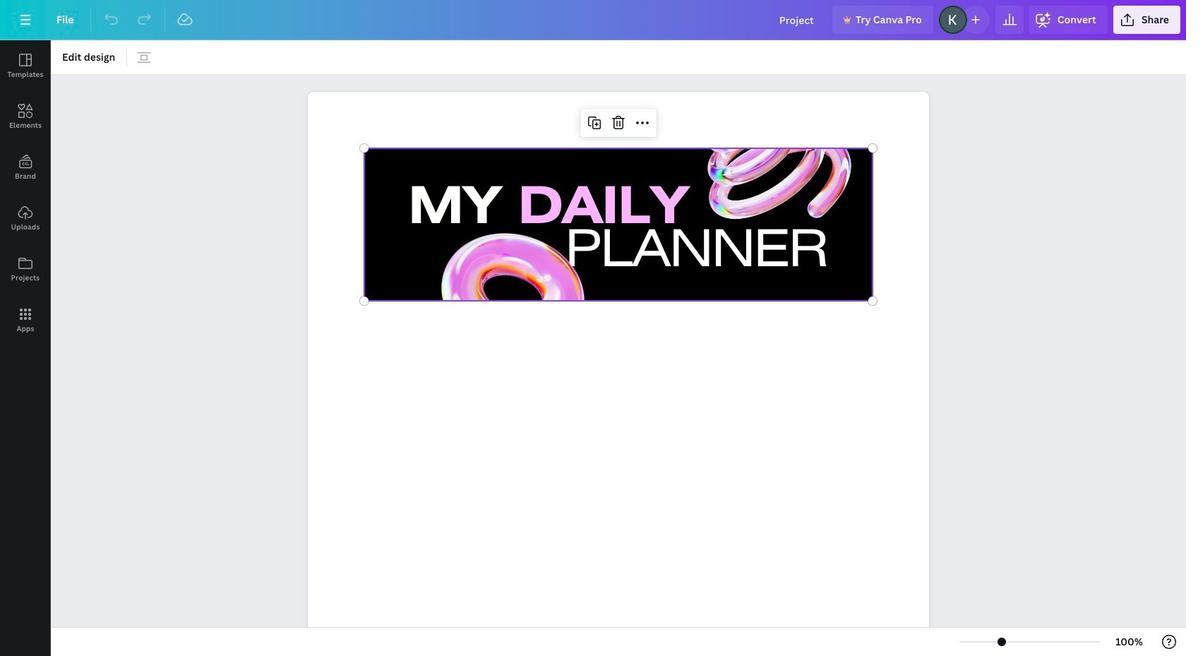 Task type: locate. For each thing, give the bounding box(es) containing it.
main menu bar
[[0, 0, 1186, 40]]

side panel tab list
[[0, 40, 51, 345]]

None text field
[[308, 84, 929, 656]]

Zoom button
[[1107, 631, 1153, 653]]

Design title text field
[[768, 6, 827, 34]]



Task type: vqa. For each thing, say whether or not it's contained in the screenshot.
designing
no



